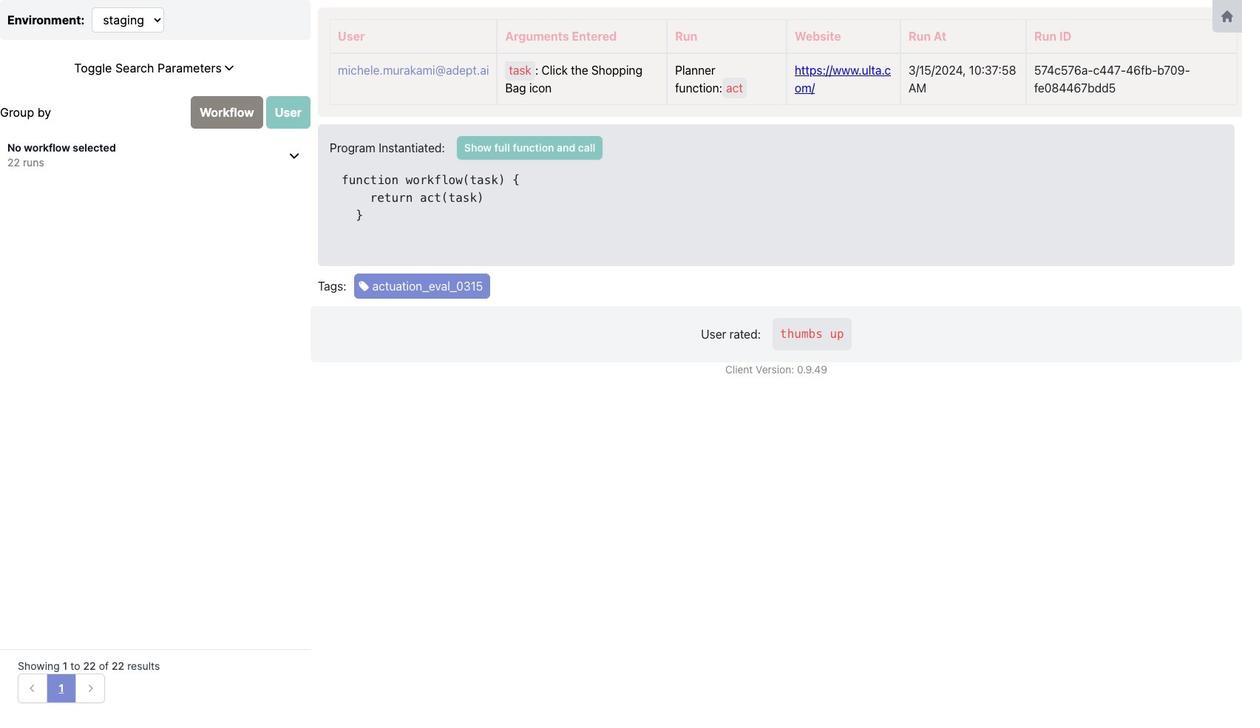 Task type: locate. For each thing, give the bounding box(es) containing it.
pagination element
[[18, 674, 105, 704]]



